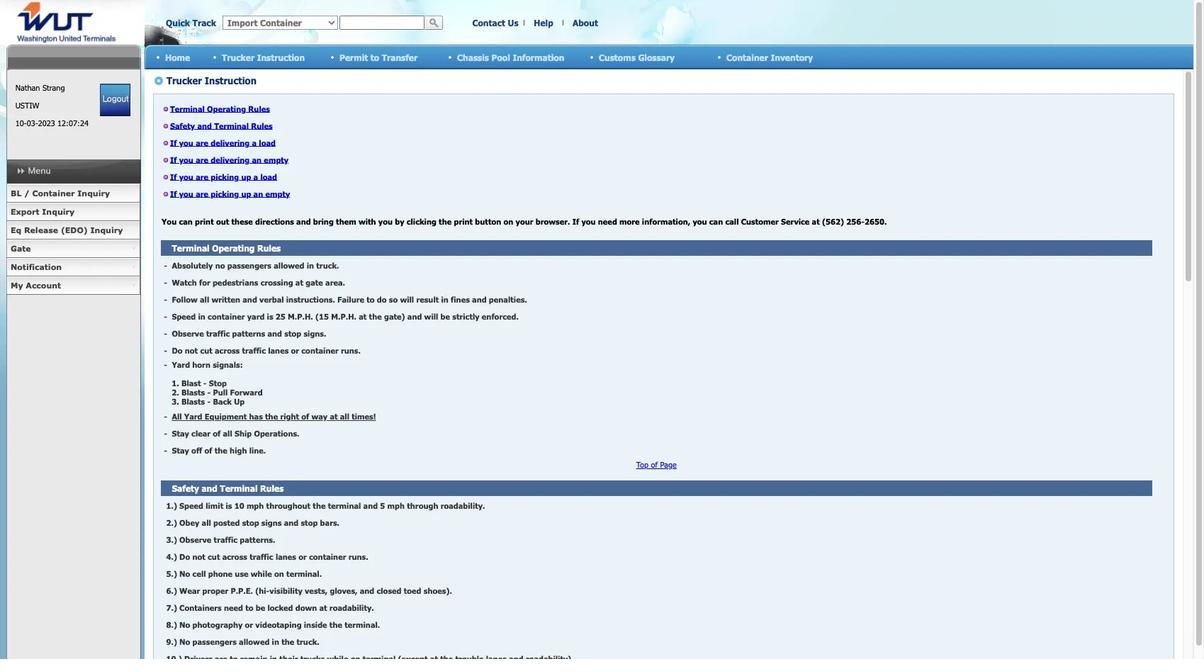 Task type: vqa. For each thing, say whether or not it's contained in the screenshot.
'12:00:53'
no



Task type: locate. For each thing, give the bounding box(es) containing it.
login image
[[100, 84, 131, 116]]

12:07:24
[[57, 118, 89, 128]]

trucker
[[222, 52, 255, 62]]

notification
[[11, 262, 62, 271]]

inquiry up "export inquiry" link
[[77, 189, 110, 198]]

nathan strang
[[15, 83, 65, 92]]

0 horizontal spatial container
[[32, 189, 75, 198]]

ustiw
[[15, 101, 39, 110]]

trucker instruction
[[222, 52, 305, 62]]

10-03-2023 12:07:24
[[15, 118, 89, 128]]

inquiry right (edo)
[[90, 225, 123, 235]]

nathan
[[15, 83, 40, 92]]

account
[[26, 281, 61, 290]]

1 vertical spatial container
[[32, 189, 75, 198]]

inquiry for container
[[77, 189, 110, 198]]

None text field
[[339, 16, 424, 30]]

information
[[513, 52, 564, 62]]

chassis pool information
[[457, 52, 564, 62]]

container
[[726, 52, 768, 62], [32, 189, 75, 198]]

inquiry for (edo)
[[90, 225, 123, 235]]

permit to transfer
[[339, 52, 418, 62]]

inquiry down bl / container inquiry
[[42, 207, 74, 216]]

customs glossary
[[599, 52, 675, 62]]

contact us link
[[472, 18, 518, 28]]

inquiry
[[77, 189, 110, 198], [42, 207, 74, 216], [90, 225, 123, 235]]

to
[[370, 52, 379, 62]]

container up export inquiry on the top of page
[[32, 189, 75, 198]]

us
[[508, 18, 518, 28]]

permit
[[339, 52, 368, 62]]

container left inventory
[[726, 52, 768, 62]]

1 vertical spatial inquiry
[[42, 207, 74, 216]]

strang
[[42, 83, 65, 92]]

2 vertical spatial inquiry
[[90, 225, 123, 235]]

help
[[534, 18, 553, 28]]

export inquiry link
[[6, 203, 140, 221]]

0 vertical spatial inquiry
[[77, 189, 110, 198]]

0 vertical spatial container
[[726, 52, 768, 62]]

gate link
[[6, 240, 140, 258]]

eq
[[11, 225, 21, 235]]

release
[[24, 225, 58, 235]]

quick track
[[166, 18, 216, 28]]

help link
[[534, 18, 553, 28]]

export inquiry
[[11, 207, 74, 216]]

1 horizontal spatial container
[[726, 52, 768, 62]]



Task type: describe. For each thing, give the bounding box(es) containing it.
contact us
[[472, 18, 518, 28]]

pool
[[491, 52, 510, 62]]

notification link
[[6, 258, 140, 276]]

about link
[[573, 18, 598, 28]]

quick
[[166, 18, 190, 28]]

export
[[11, 207, 39, 216]]

/
[[24, 189, 30, 198]]

bl / container inquiry link
[[6, 184, 140, 203]]

(edo)
[[61, 225, 88, 235]]

bl
[[11, 189, 22, 198]]

my account
[[11, 281, 61, 290]]

inventory
[[771, 52, 813, 62]]

instruction
[[257, 52, 305, 62]]

bl / container inquiry
[[11, 189, 110, 198]]

gate
[[11, 244, 31, 253]]

home
[[165, 52, 190, 62]]

glossary
[[638, 52, 675, 62]]

my account link
[[6, 276, 140, 295]]

about
[[573, 18, 598, 28]]

container inventory
[[726, 52, 813, 62]]

2023
[[38, 118, 55, 128]]

contact
[[472, 18, 505, 28]]

eq release (edo) inquiry
[[11, 225, 123, 235]]

03-
[[27, 118, 38, 128]]

my
[[11, 281, 23, 290]]

eq release (edo) inquiry link
[[6, 221, 140, 240]]

transfer
[[382, 52, 418, 62]]

customs
[[599, 52, 636, 62]]

10-
[[15, 118, 27, 128]]

track
[[192, 18, 216, 28]]

chassis
[[457, 52, 489, 62]]



